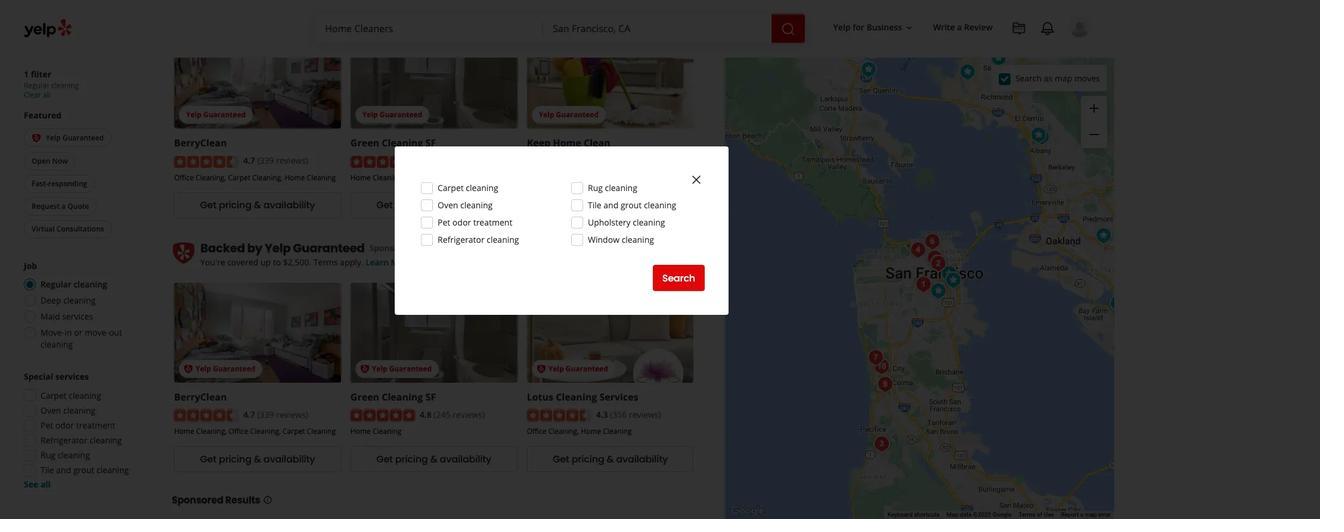 Task type: locate. For each thing, give the bounding box(es) containing it.
map right as
[[1055, 72, 1072, 84]]

pricing up 16 info v2 image
[[395, 199, 428, 212]]

office
[[174, 173, 194, 183], [229, 427, 248, 437], [527, 427, 547, 437]]

map left error
[[1085, 512, 1097, 519]]

&
[[254, 199, 261, 212], [430, 199, 437, 212], [607, 199, 614, 212], [254, 453, 261, 467], [430, 453, 437, 467], [607, 453, 614, 467]]

special services
[[24, 371, 89, 382]]

rug
[[588, 182, 603, 194], [41, 450, 55, 461]]

0 vertical spatial tile
[[588, 200, 601, 211]]

reviews)
[[276, 155, 308, 167], [276, 410, 308, 421], [453, 410, 485, 421], [629, 410, 661, 421]]

1 you're from the top
[[200, 3, 225, 14]]

1 green cleaning sf link from the top
[[351, 137, 436, 150]]

1 vertical spatial 4.7
[[243, 410, 255, 421]]

1 horizontal spatial more
[[391, 257, 412, 268]]

1 horizontal spatial tile
[[588, 200, 601, 211]]

odor inside search dialog
[[452, 217, 471, 228]]

2 4.7 (339 reviews) from the top
[[243, 410, 308, 421]]

1 vertical spatial oven cleaning
[[41, 405, 96, 416]]

1 vertical spatial 4.7 star rating image
[[174, 410, 239, 422]]

sponsored left 16 info v2 image
[[369, 243, 412, 254]]

2 $2,500. from the top
[[283, 257, 311, 268]]

0 vertical spatial odor
[[452, 217, 471, 228]]

pricing for get pricing & availability button over window
[[572, 199, 604, 212]]

0 vertical spatial oven cleaning
[[438, 200, 493, 211]]

get pricing & availability up upholstery
[[553, 199, 668, 212]]

0 vertical spatial sponsored
[[369, 243, 412, 254]]

refrigerator up see all
[[41, 435, 87, 446]]

a inside button
[[62, 201, 66, 211]]

and inside group
[[56, 465, 71, 476]]

1 horizontal spatial refrigerator
[[438, 234, 485, 246]]

keyboard
[[888, 512, 913, 519]]

1 vertical spatial carpet cleaning
[[41, 390, 101, 401]]

rug inside search dialog
[[588, 182, 603, 194]]

reviews) for home cleaning
[[453, 410, 485, 421]]

alves cleaning image
[[911, 273, 935, 297]]

1 berryclean from the top
[[174, 137, 227, 150]]

search for search
[[662, 272, 695, 285]]

1 4.7 from the top
[[243, 155, 255, 167]]

1 vertical spatial tile
[[41, 465, 54, 476]]

4.7 up home cleaning, office cleaning, carpet cleaning
[[243, 410, 255, 421]]

see all
[[24, 479, 51, 491]]

zoom in image
[[1087, 101, 1101, 116]]

get pricing & availability
[[200, 199, 315, 212], [376, 199, 491, 212], [553, 199, 668, 212], [200, 453, 315, 467], [376, 453, 491, 467], [553, 453, 668, 467]]

0 horizontal spatial 16 yelp guaranteed v2 image
[[32, 134, 41, 143]]

sponsored for sponsored
[[369, 243, 412, 254]]

1 vertical spatial covered
[[227, 257, 258, 268]]

pricing down office cleaning, carpet cleaning, home cleaning
[[219, 199, 252, 212]]

berryclean link for keep home clean
[[174, 137, 227, 150]]

home cleaning
[[351, 173, 401, 183], [351, 427, 401, 437]]

green cleaning sf for lotus cleaning services
[[351, 391, 436, 404]]

get pricing & availability button for 4.7 star rating image related to keep home clean
[[174, 192, 341, 219]]

4.3
[[596, 410, 608, 421]]

1 4.8 star rating image from the top
[[351, 156, 415, 168]]

rug cleaning up upholstery
[[588, 182, 637, 194]]

1 vertical spatial up
[[261, 257, 271, 268]]

1 sf from the top
[[425, 137, 436, 150]]

pet odor treatment
[[438, 217, 512, 228], [41, 420, 115, 431]]

1 horizontal spatial pet odor treatment
[[438, 217, 512, 228]]

job
[[24, 260, 37, 271]]

1 vertical spatial learn more link
[[366, 257, 412, 268]]

2 green cleaning sf from the top
[[351, 391, 436, 404]]

see
[[24, 479, 38, 491]]

2 4.7 star rating image from the top
[[174, 410, 239, 422]]

0 horizontal spatial pet
[[41, 420, 53, 431]]

tile and grout cleaning up "upholstery cleaning"
[[588, 200, 676, 211]]

1 vertical spatial search
[[662, 272, 695, 285]]

availability for the 4.3 star rating image's get pricing & availability button
[[616, 453, 668, 467]]

search dialog
[[0, 0, 1320, 520]]

get pricing & availability button down office cleaning, carpet cleaning, home cleaning
[[174, 192, 341, 219]]

2 4.8 star rating image from the top
[[351, 410, 415, 422]]

map
[[1055, 72, 1072, 84], [1085, 512, 1097, 519]]

a right write
[[957, 22, 962, 33]]

1 vertical spatial $2,500.
[[283, 257, 311, 268]]

yelp guaranteed inside button
[[46, 133, 104, 143]]

0 horizontal spatial search
[[662, 272, 695, 285]]

0 horizontal spatial oven cleaning
[[41, 405, 96, 416]]

0 vertical spatial refrigerator
[[438, 234, 485, 246]]

services for special services
[[55, 371, 89, 382]]

4.7 star rating image up office cleaning, carpet cleaning, home cleaning
[[174, 156, 239, 168]]

1 horizontal spatial and
[[604, 200, 619, 211]]

services right special
[[55, 371, 89, 382]]

1 vertical spatial rug cleaning
[[41, 450, 90, 461]]

regular up 'deep'
[[41, 279, 71, 290]]

green for lotus cleaning services
[[351, 391, 379, 404]]

rug cleaning up see all
[[41, 450, 90, 461]]

get pricing & availability button for lotus cleaning services's 4.7 star rating image
[[174, 447, 341, 473]]

refrigerator right 16 info v2 image
[[438, 234, 485, 246]]

a
[[957, 22, 962, 33], [62, 201, 66, 211], [1080, 512, 1084, 519]]

1 horizontal spatial odor
[[452, 217, 471, 228]]

pricing down the 4.8
[[395, 453, 428, 467]]

get pricing & availability down office cleaning, home cleaning
[[553, 453, 668, 467]]

1 vertical spatial terms
[[1019, 512, 1035, 519]]

cleaning inside move-in or move-out cleaning
[[41, 339, 73, 351]]

1 horizontal spatial oven cleaning
[[438, 200, 493, 211]]

1 vertical spatial map
[[1085, 512, 1097, 519]]

a right "report"
[[1080, 512, 1084, 519]]

services inside option group
[[62, 311, 93, 323]]

fast-responding button
[[24, 175, 95, 193]]

a inside 'element'
[[957, 22, 962, 33]]

services up or
[[62, 311, 93, 323]]

0 vertical spatial you're
[[200, 3, 225, 14]]

2 horizontal spatial 16 yelp guaranteed v2 image
[[536, 365, 546, 374]]

& for get pricing & availability button over window
[[607, 199, 614, 212]]

16 yelp guaranteed v2 image for green cleaning sf
[[360, 365, 370, 374]]

1 4.7 (339 reviews) from the top
[[243, 155, 308, 167]]

refrigerator cleaning inside search dialog
[[438, 234, 519, 246]]

carpet inside group
[[41, 390, 67, 401]]

availability
[[263, 199, 315, 212], [440, 199, 491, 212], [616, 199, 668, 212], [263, 453, 315, 467], [440, 453, 491, 467], [616, 453, 668, 467]]

reviews) right (245
[[453, 410, 485, 421]]

out
[[109, 327, 122, 339]]

write
[[933, 22, 955, 33]]

treatment inside group
[[76, 420, 115, 431]]

0 vertical spatial learn more link
[[313, 3, 360, 14]]

1 vertical spatial berryclean link
[[174, 391, 227, 404]]

virtual consultations
[[32, 224, 104, 234]]

0 vertical spatial pet odor treatment
[[438, 217, 512, 228]]

covered for you're covered up to $2,500. learn more
[[227, 3, 258, 14]]

1 horizontal spatial map
[[1085, 512, 1097, 519]]

4.8 star rating image
[[351, 156, 415, 168], [351, 410, 415, 422]]

2 4.7 from the top
[[243, 410, 255, 421]]

availability for get pricing & availability button corresponding to lotus cleaning services's 4.7 star rating image
[[263, 453, 315, 467]]

0 vertical spatial and
[[604, 200, 619, 211]]

$2,500.
[[283, 3, 311, 14], [283, 257, 311, 268]]

(339
[[257, 155, 274, 167], [257, 410, 274, 421]]

4.7 up office cleaning, carpet cleaning, home cleaning
[[243, 155, 255, 167]]

0 vertical spatial 4.8 star rating image
[[351, 156, 415, 168]]

1 vertical spatial refrigerator cleaning
[[41, 435, 122, 446]]

0 horizontal spatial office
[[174, 173, 194, 183]]

up
[[261, 3, 271, 14], [261, 257, 271, 268]]

0 vertical spatial carpet cleaning
[[438, 182, 498, 194]]

1 horizontal spatial rug cleaning
[[588, 182, 637, 194]]

fast-responding
[[32, 178, 87, 188]]

in
[[65, 327, 72, 339]]

None search field
[[315, 14, 807, 43]]

0 vertical spatial regular
[[24, 80, 49, 90]]

0 horizontal spatial and
[[56, 465, 71, 476]]

berryclean link for lotus cleaning services
[[174, 391, 227, 404]]

you're for you're covered up to $2,500. terms apply.
[[200, 257, 225, 268]]

0 vertical spatial more
[[339, 3, 360, 14]]

1 covered from the top
[[227, 3, 258, 14]]

get pricing & availability button down office cleaning, home cleaning
[[527, 447, 694, 473]]

get pricing & availability for get pricing & availability button related to 4.7 star rating image related to keep home clean
[[200, 199, 315, 212]]

0 horizontal spatial treatment
[[76, 420, 115, 431]]

1 vertical spatial grout
[[73, 465, 94, 476]]

1 vertical spatial sponsored
[[172, 494, 223, 508]]

pricing for get pricing & availability button corresponding to lotus cleaning services's 4.7 star rating image
[[219, 453, 252, 467]]

learn more link for more
[[313, 3, 360, 14]]

get pricing & availability button down (245
[[351, 447, 517, 473]]

services inside group
[[55, 371, 89, 382]]

1 $2,500. from the top
[[283, 3, 311, 14]]

green
[[351, 137, 379, 150], [351, 391, 379, 404]]

0 horizontal spatial group
[[20, 371, 148, 491]]

a for report
[[1080, 512, 1084, 519]]

1 vertical spatial oven
[[41, 405, 61, 416]]

regular
[[24, 80, 49, 90], [41, 279, 71, 290]]

1 4.7 star rating image from the top
[[174, 156, 239, 168]]

pet
[[438, 217, 450, 228], [41, 420, 53, 431]]

sponsored left results
[[172, 494, 223, 508]]

0 vertical spatial up
[[261, 3, 271, 14]]

0 vertical spatial rug cleaning
[[588, 182, 637, 194]]

2 sf from the top
[[425, 391, 436, 404]]

1 vertical spatial you're
[[200, 257, 225, 268]]

maid
[[41, 311, 60, 323]]

sf for lotus cleaning services
[[425, 391, 436, 404]]

1 vertical spatial to
[[273, 257, 281, 268]]

1 vertical spatial services
[[55, 371, 89, 382]]

1 vertical spatial rug
[[41, 450, 55, 461]]

see all button
[[24, 479, 51, 491]]

all inside 1 filter regular cleaning clear all
[[43, 90, 51, 100]]

4.7 (339 reviews) for keep home clean
[[243, 155, 308, 167]]

2 green cleaning sf link from the top
[[351, 391, 436, 404]]

& for get pricing & availability button corresponding to lotus cleaning services's 4.7 star rating image
[[254, 453, 261, 467]]

oven cleaning inside group
[[41, 405, 96, 416]]

0 vertical spatial $2,500.
[[283, 3, 311, 14]]

0 horizontal spatial pet odor treatment
[[41, 420, 115, 431]]

16 info v2 image
[[415, 244, 424, 253]]

0 vertical spatial to
[[273, 3, 281, 14]]

backed
[[200, 240, 245, 257]]

0 vertical spatial refrigerator cleaning
[[438, 234, 519, 246]]

4.7 (339 reviews) for lotus cleaning services
[[243, 410, 308, 421]]

1 vertical spatial green
[[351, 391, 379, 404]]

close image
[[689, 173, 704, 187]]

maid services
[[41, 311, 93, 323]]

4.7
[[243, 155, 255, 167], [243, 410, 255, 421]]

0 horizontal spatial map
[[1055, 72, 1072, 84]]

1 vertical spatial refrigerator
[[41, 435, 87, 446]]

pricing down office cleaning, home cleaning
[[572, 453, 604, 467]]

apply.
[[340, 257, 363, 268]]

tile up see all
[[41, 465, 54, 476]]

reviews) up office cleaning, carpet cleaning, home cleaning
[[276, 155, 308, 167]]

treatment
[[473, 217, 512, 228], [76, 420, 115, 431]]

get pricing & availability for get pricing & availability button corresponding to lotus cleaning services's 4.7 star rating image
[[200, 453, 315, 467]]

get pricing & availability down office cleaning, carpet cleaning, home cleaning
[[200, 199, 315, 212]]

yelp guaranteed button
[[24, 129, 112, 147]]

pet odor treatment inside search dialog
[[438, 217, 512, 228]]

0 horizontal spatial learn
[[313, 3, 337, 14]]

1 horizontal spatial sponsored
[[369, 243, 412, 254]]

4.7 (339 reviews) up office cleaning, carpet cleaning, home cleaning
[[243, 155, 308, 167]]

0 vertical spatial berryclean link
[[174, 137, 227, 150]]

0 horizontal spatial grout
[[73, 465, 94, 476]]

0 vertical spatial 4.7 (339 reviews)
[[243, 155, 308, 167]]

terms left "apply."
[[313, 257, 338, 268]]

yelp guaranteed link
[[174, 29, 341, 129], [351, 29, 517, 129], [527, 29, 694, 129], [174, 283, 341, 383], [351, 283, 517, 383], [527, 283, 694, 383]]

1 horizontal spatial oven
[[438, 200, 458, 211]]

richyelle's cleaning image
[[864, 346, 888, 370]]

0 vertical spatial group
[[1081, 96, 1107, 148]]

berryclean image
[[941, 269, 965, 292], [941, 269, 965, 292]]

& for the 4.3 star rating image's get pricing & availability button
[[607, 453, 614, 467]]

get pricing & availability up 16 info v2 image
[[376, 199, 491, 212]]

angel's cleaning services image
[[926, 279, 950, 303]]

all
[[43, 90, 51, 100], [40, 479, 51, 491]]

up for terms
[[261, 257, 271, 268]]

2 berryclean from the top
[[174, 391, 227, 404]]

2 you're from the top
[[200, 257, 225, 268]]

tile
[[588, 200, 601, 211], [41, 465, 54, 476]]

map data ©2023 google
[[947, 512, 1012, 519]]

0 vertical spatial treatment
[[473, 217, 512, 228]]

sparkling clean pro image
[[926, 252, 950, 276], [926, 252, 950, 276]]

0 vertical spatial berryclean
[[174, 137, 227, 150]]

covered
[[227, 3, 258, 14], [227, 257, 258, 268]]

regular down filter
[[24, 80, 49, 90]]

home cleaning for lotus cleaning services
[[351, 427, 401, 437]]

pricing down home cleaning, office cleaning, carpet cleaning
[[219, 453, 252, 467]]

2 horizontal spatial a
[[1080, 512, 1084, 519]]

office for lotus cleaning services
[[527, 427, 547, 437]]

terms left the 'of'
[[1019, 512, 1035, 519]]

a for write
[[957, 22, 962, 33]]

1 (339 from the top
[[257, 155, 274, 167]]

(339 up office cleaning, carpet cleaning, home cleaning
[[257, 155, 274, 167]]

1 up from the top
[[261, 3, 271, 14]]

0 vertical spatial oven
[[438, 200, 458, 211]]

0 vertical spatial covered
[[227, 3, 258, 14]]

1 vertical spatial odor
[[55, 420, 74, 431]]

all inside group
[[40, 479, 51, 491]]

0 horizontal spatial oven
[[41, 405, 61, 416]]

all right see
[[40, 479, 51, 491]]

0 vertical spatial services
[[62, 311, 93, 323]]

16 yelp guaranteed v2 image
[[32, 134, 41, 143], [360, 365, 370, 374], [536, 365, 546, 374]]

0 horizontal spatial tile
[[41, 465, 54, 476]]

green cleaning sf image
[[870, 433, 894, 456], [870, 433, 894, 456]]

2 covered from the top
[[227, 257, 258, 268]]

4.7 star rating image
[[174, 156, 239, 168], [174, 410, 239, 422]]

2 (339 from the top
[[257, 410, 274, 421]]

refrigerator cleaning
[[438, 234, 519, 246], [41, 435, 122, 446]]

1 horizontal spatial grout
[[621, 200, 642, 211]]

0 vertical spatial rug
[[588, 182, 603, 194]]

get pricing & availability for get pricing & availability button corresponding to first the 4.8 star rating image from the bottom of the page
[[376, 453, 491, 467]]

reviews) right (356 at left
[[629, 410, 661, 421]]

sponsored for sponsored results
[[172, 494, 223, 508]]

1 green cleaning sf from the top
[[351, 137, 436, 150]]

loany's deep cleaning service image
[[873, 373, 897, 397]]

get pricing & availability down (245
[[376, 453, 491, 467]]

search button
[[653, 265, 705, 292]]

green cleaning sf
[[351, 137, 436, 150], [351, 391, 436, 404]]

1 vertical spatial 4.8 star rating image
[[351, 410, 415, 422]]

carpet
[[228, 173, 250, 183], [438, 182, 464, 194], [41, 390, 67, 401], [283, 427, 305, 437]]

1 horizontal spatial carpet cleaning
[[438, 182, 498, 194]]

group
[[1081, 96, 1107, 148], [20, 371, 148, 491]]

0 vertical spatial all
[[43, 90, 51, 100]]

(339 up home cleaning, office cleaning, carpet cleaning
[[257, 410, 274, 421]]

guaranteed
[[203, 110, 246, 120], [380, 110, 422, 120], [556, 110, 599, 120], [63, 133, 104, 143], [213, 364, 255, 374], [389, 364, 432, 374], [566, 364, 608, 374]]

1 horizontal spatial office
[[229, 427, 248, 437]]

carpet cleaning inside group
[[41, 390, 101, 401]]

reviews) up home cleaning, office cleaning, carpet cleaning
[[276, 410, 308, 421]]

and
[[604, 200, 619, 211], [56, 465, 71, 476]]

cleaning,
[[196, 173, 226, 183], [252, 173, 283, 183], [196, 427, 227, 437], [250, 427, 281, 437], [548, 427, 579, 437]]

tile up upholstery
[[588, 200, 601, 211]]

2 home cleaning from the top
[[351, 427, 401, 437]]

a left quote
[[62, 201, 66, 211]]

pet inside search dialog
[[438, 217, 450, 228]]

1 home cleaning from the top
[[351, 173, 401, 183]]

1 horizontal spatial rug
[[588, 182, 603, 194]]

0 horizontal spatial refrigerator
[[41, 435, 87, 446]]

filter
[[31, 68, 51, 80]]

services for maid services
[[62, 311, 93, 323]]

odor
[[452, 217, 471, 228], [55, 420, 74, 431]]

1 vertical spatial all
[[40, 479, 51, 491]]

you're
[[200, 3, 225, 14], [200, 257, 225, 268]]

get pricing & availability button down home cleaning, office cleaning, carpet cleaning
[[174, 447, 341, 473]]

2 to from the top
[[273, 257, 281, 268]]

pricing for get pricing & availability button corresponding to first the 4.8 star rating image from the bottom of the page
[[395, 453, 428, 467]]

green clean team image
[[1026, 123, 1050, 147]]

yelp
[[833, 22, 851, 33], [186, 110, 201, 120], [362, 110, 378, 120], [539, 110, 554, 120], [46, 133, 61, 143], [196, 364, 211, 374], [372, 364, 387, 374], [548, 364, 564, 374]]

1 horizontal spatial 16 yelp guaranteed v2 image
[[360, 365, 370, 374]]

green cleaning sf link
[[351, 137, 436, 150], [351, 391, 436, 404]]

0 vertical spatial map
[[1055, 72, 1072, 84]]

all right the clear
[[43, 90, 51, 100]]

1 berryclean link from the top
[[174, 137, 227, 150]]

tile and grout cleaning up see all
[[41, 465, 129, 476]]

rug cleaning
[[588, 182, 637, 194], [41, 450, 90, 461]]

get pricing & availability for get pricing & availability button over 16 info v2 image
[[376, 199, 491, 212]]

0 vertical spatial 4.7
[[243, 155, 255, 167]]

1 vertical spatial 4.7 (339 reviews)
[[243, 410, 308, 421]]

berryclean link
[[174, 137, 227, 150], [174, 391, 227, 404]]

4.7 star rating image for keep home clean
[[174, 156, 239, 168]]

super clean 360 image
[[1029, 125, 1053, 149]]

rug up upholstery
[[588, 182, 603, 194]]

map for error
[[1085, 512, 1097, 519]]

window
[[588, 234, 620, 246]]

1 horizontal spatial terms
[[1019, 512, 1035, 519]]

1 to from the top
[[273, 3, 281, 14]]

0 vertical spatial (339
[[257, 155, 274, 167]]

search inside button
[[662, 272, 695, 285]]

move-in or move-out cleaning
[[41, 327, 122, 351]]

1 vertical spatial berryclean
[[174, 391, 227, 404]]

get pricing & availability down home cleaning, office cleaning, carpet cleaning
[[200, 453, 315, 467]]

(245
[[434, 410, 450, 421]]

option group
[[20, 260, 148, 351]]

4.7 star rating image down 16 yelp guaranteed v2 icon at the bottom left of the page
[[174, 410, 239, 422]]

4.7 (339 reviews) up home cleaning, office cleaning, carpet cleaning
[[243, 410, 308, 421]]

1 green from the top
[[351, 137, 379, 150]]

green cleaning sf link for lotus
[[351, 391, 436, 404]]

0 vertical spatial green cleaning sf link
[[351, 137, 436, 150]]

2 up from the top
[[261, 257, 271, 268]]

rug up see all
[[41, 450, 55, 461]]

2 berryclean link from the top
[[174, 391, 227, 404]]

a for request
[[62, 201, 66, 211]]

1 vertical spatial pet odor treatment
[[41, 420, 115, 431]]

pricing up upholstery
[[572, 199, 604, 212]]

victory's cleaning services image
[[870, 355, 894, 379]]

1 horizontal spatial tile and grout cleaning
[[588, 200, 676, 211]]

services
[[62, 311, 93, 323], [55, 371, 89, 382]]

oven
[[438, 200, 458, 211], [41, 405, 61, 416]]

yelp inside yelp guaranteed button
[[46, 133, 61, 143]]

2 green from the top
[[351, 391, 379, 404]]

featured
[[24, 109, 62, 121]]

sponsored
[[369, 243, 412, 254], [172, 494, 223, 508]]

4.3 star rating image
[[527, 410, 591, 422]]

to
[[273, 3, 281, 14], [273, 257, 281, 268]]

tile and grout cleaning
[[588, 200, 676, 211], [41, 465, 129, 476]]



Task type: vqa. For each thing, say whether or not it's contained in the screenshot.
Shops
no



Task type: describe. For each thing, give the bounding box(es) containing it.
yelp for business
[[833, 22, 902, 33]]

office cleaning, carpet cleaning, home cleaning
[[174, 173, 336, 183]]

search image
[[781, 22, 795, 36]]

you're covered up to $2,500. learn more
[[200, 3, 360, 14]]

map region
[[695, 30, 1153, 520]]

move-
[[85, 327, 109, 339]]

pricing for get pricing & availability button over 16 info v2 image
[[395, 199, 428, 212]]

oven inside search dialog
[[438, 200, 458, 211]]

green cleaning sf for keep home clean
[[351, 137, 436, 150]]

option group containing job
[[20, 260, 148, 351]]

deep
[[41, 295, 61, 306]]

report
[[1061, 512, 1079, 519]]

©2023
[[973, 512, 991, 519]]

1 filter regular cleaning clear all
[[24, 68, 79, 100]]

treatment inside search dialog
[[473, 217, 512, 228]]

cleaning inside 1 filter regular cleaning clear all
[[51, 80, 79, 90]]

(356
[[610, 410, 627, 421]]

amazing cleaning team image
[[920, 230, 944, 254]]

for
[[853, 22, 865, 33]]

as
[[1044, 72, 1053, 84]]

keep
[[527, 137, 551, 150]]

4.8 (245 reviews)
[[420, 410, 485, 421]]

keep home clean
[[527, 137, 610, 150]]

deep cleaning
[[41, 295, 96, 306]]

learn more link for apply.
[[366, 257, 412, 268]]

refrigerator cleaning inside group
[[41, 435, 122, 446]]

regular cleaning
[[41, 279, 107, 290]]

sf for keep home clean
[[425, 137, 436, 150]]

to for learn
[[273, 3, 281, 14]]

window cleaning
[[588, 234, 654, 246]]

clear
[[24, 90, 41, 100]]

rug inside group
[[41, 450, 55, 461]]

group containing special services
[[20, 371, 148, 491]]

get pricing & availability button up window
[[527, 192, 694, 219]]

open
[[32, 156, 50, 166]]

reviews) for home cleaning, office cleaning, carpet cleaning
[[276, 410, 308, 421]]

you're for you're covered up to $2,500.
[[200, 3, 225, 14]]

dg cleaning image
[[956, 60, 979, 84]]

home cleaning for keep home clean
[[351, 173, 401, 183]]

get pricing & availability for the 4.3 star rating image's get pricing & availability button
[[553, 453, 668, 467]]

scrubby ducks image
[[1106, 292, 1130, 316]]

rug cleaning inside search dialog
[[588, 182, 637, 194]]

sunshine house cleaning services image
[[923, 247, 947, 270]]

keyboard shortcuts
[[888, 512, 939, 519]]

16 yelp guaranteed v2 image inside yelp guaranteed button
[[32, 134, 41, 143]]

consultations
[[56, 224, 104, 234]]

open now
[[32, 156, 68, 166]]

16 info v2 image
[[263, 496, 272, 506]]

error
[[1098, 512, 1111, 519]]

& for get pricing & availability button related to 4.7 star rating image related to keep home clean
[[254, 199, 261, 212]]

4.8
[[420, 410, 432, 421]]

cleaning, for office cleaning, home cleaning
[[548, 427, 579, 437]]

you're covered up to $2,500. terms apply. learn more
[[200, 257, 412, 268]]

special
[[24, 371, 53, 382]]

keyboard shortcuts button
[[888, 512, 939, 520]]

lotus cleaning services link
[[527, 391, 638, 404]]

yelp inside yelp for business button
[[833, 22, 851, 33]]

(339 for lotus cleaning services
[[257, 410, 274, 421]]

lotus cleaning services image
[[1091, 224, 1115, 248]]

yelp for business button
[[829, 17, 919, 38]]

regular inside 1 filter regular cleaning clear all
[[24, 80, 49, 90]]

availability for get pricing & availability button related to 4.7 star rating image related to keep home clean
[[263, 199, 315, 212]]

and inside search dialog
[[604, 200, 619, 211]]

virtual consultations button
[[24, 220, 112, 238]]

reviews) for office cleaning, carpet cleaning, home cleaning
[[276, 155, 308, 167]]

cleaning glow image
[[937, 262, 961, 286]]

to for terms
[[273, 257, 281, 268]]

availability for get pricing & availability button over 16 info v2 image
[[440, 199, 491, 212]]

request a quote button
[[24, 197, 97, 215]]

pricing for get pricing & availability button related to 4.7 star rating image related to keep home clean
[[219, 199, 252, 212]]

16 yelp guaranteed v2 image for lotus cleaning services
[[536, 365, 546, 374]]

up for learn
[[261, 3, 271, 14]]

write a review
[[933, 22, 993, 33]]

office for berryclean
[[174, 173, 194, 183]]

1 vertical spatial pet
[[41, 420, 53, 431]]

1 vertical spatial more
[[391, 257, 412, 268]]

reviews) for office cleaning, home cleaning
[[629, 410, 661, 421]]

16 yelp guaranteed v2 image
[[184, 365, 193, 374]]

search for search as map moves
[[1015, 72, 1042, 84]]

user actions element
[[824, 15, 1107, 88]]

services
[[600, 391, 638, 404]]

report a map error
[[1061, 512, 1111, 519]]

google image
[[728, 504, 767, 520]]

get pricing & availability button up 16 info v2 image
[[351, 192, 517, 219]]

& for get pricing & availability button corresponding to first the 4.8 star rating image from the bottom of the page
[[430, 453, 437, 467]]

& for get pricing & availability button over 16 info v2 image
[[430, 199, 437, 212]]

home cleaning, office cleaning, carpet cleaning
[[174, 427, 336, 437]]

report a map error link
[[1061, 512, 1111, 519]]

search as map moves
[[1015, 72, 1100, 84]]

results
[[225, 494, 260, 508]]

yelp guaranteed
[[265, 240, 365, 257]]

grout inside group
[[73, 465, 94, 476]]

now
[[52, 156, 68, 166]]

1 vertical spatial tile and grout cleaning
[[41, 465, 129, 476]]

berryclean for lotus cleaning services
[[174, 391, 227, 404]]

oven inside group
[[41, 405, 61, 416]]

carpet inside search dialog
[[438, 182, 464, 194]]

lotus cleaning services
[[527, 391, 638, 404]]

0 vertical spatial learn
[[313, 3, 337, 14]]

covered for you're covered up to $2,500. terms apply. learn more
[[227, 257, 258, 268]]

upholstery
[[588, 217, 631, 228]]

upholstery cleaning
[[588, 217, 665, 228]]

google
[[993, 512, 1012, 519]]

1
[[24, 68, 29, 80]]

(339 for keep home clean
[[257, 155, 274, 167]]

keep home clean link
[[527, 137, 610, 150]]

spotless cleaning services image
[[857, 58, 880, 81]]

clean
[[584, 137, 610, 150]]

green cleaning sf link for keep
[[351, 137, 436, 150]]

office cleaning, home cleaning
[[527, 427, 632, 437]]

16 chevron down v2 image
[[905, 23, 914, 33]]

rug cleaning inside group
[[41, 450, 90, 461]]

of
[[1037, 512, 1042, 519]]

zoom out image
[[1087, 128, 1101, 142]]

guaranteed inside button
[[63, 133, 104, 143]]

0 vertical spatial terms
[[313, 257, 338, 268]]

lotus
[[527, 391, 553, 404]]

1 vertical spatial regular
[[41, 279, 71, 290]]

get pricing & availability for get pricing & availability button over window
[[553, 199, 668, 212]]

oven cleaning inside search dialog
[[438, 200, 493, 211]]

carpet cleaning inside search dialog
[[438, 182, 498, 194]]

use
[[1044, 512, 1054, 519]]

write a review link
[[928, 17, 998, 38]]

virtual
[[32, 224, 55, 234]]

terms of use link
[[1019, 512, 1054, 519]]

1 horizontal spatial group
[[1081, 96, 1107, 148]]

responding
[[48, 178, 87, 188]]

$2,500. for learn
[[283, 3, 311, 14]]

request
[[32, 201, 60, 211]]

ana's cleaning services image
[[906, 238, 930, 262]]

move-
[[41, 327, 65, 339]]

map for moves
[[1055, 72, 1072, 84]]

green for keep home clean
[[351, 137, 379, 150]]

request a quote
[[32, 201, 89, 211]]

availability for get pricing & availability button corresponding to first the 4.8 star rating image from the bottom of the page
[[440, 453, 491, 467]]

featured group
[[21, 109, 148, 240]]

business
[[867, 22, 902, 33]]

quote
[[68, 201, 89, 211]]

4.7 for keep
[[243, 155, 255, 167]]

tile inside group
[[41, 465, 54, 476]]

fast-
[[32, 178, 48, 188]]

open now button
[[24, 152, 76, 170]]

tile and grout cleaning inside search dialog
[[588, 200, 676, 211]]

get pricing & availability button for first the 4.8 star rating image from the bottom of the page
[[351, 447, 517, 473]]

$2,500. for terms
[[283, 257, 311, 268]]

cleaning, for office cleaning, carpet cleaning, home cleaning
[[196, 173, 226, 183]]

cleaning, for home cleaning, office cleaning, carpet cleaning
[[196, 427, 227, 437]]

review
[[964, 22, 993, 33]]

sponsored results
[[172, 494, 260, 508]]

berryclean for keep home clean
[[174, 137, 227, 150]]

or
[[74, 327, 83, 339]]

by
[[247, 240, 262, 257]]

backed by yelp guaranteed
[[200, 240, 365, 257]]

terms of use
[[1019, 512, 1054, 519]]

pricing for the 4.3 star rating image's get pricing & availability button
[[572, 453, 604, 467]]

data
[[960, 512, 972, 519]]

clear all link
[[24, 90, 51, 100]]

shortcuts
[[914, 512, 939, 519]]

refrigerator inside search dialog
[[438, 234, 485, 246]]

projects image
[[1012, 21, 1026, 36]]

notifications image
[[1041, 21, 1055, 36]]

4.7 for lotus
[[243, 410, 255, 421]]

tile inside search dialog
[[588, 200, 601, 211]]

4.3 (356 reviews)
[[596, 410, 661, 421]]

get pricing & availability button for the 4.3 star rating image
[[527, 447, 694, 473]]

map
[[947, 512, 958, 519]]

grout inside search dialog
[[621, 200, 642, 211]]

4.7 star rating image for lotus cleaning services
[[174, 410, 239, 422]]

availability for get pricing & availability button over window
[[616, 199, 668, 212]]

camila's cleaning service image
[[987, 46, 1010, 70]]

moves
[[1074, 72, 1100, 84]]

1 vertical spatial learn
[[366, 257, 389, 268]]



